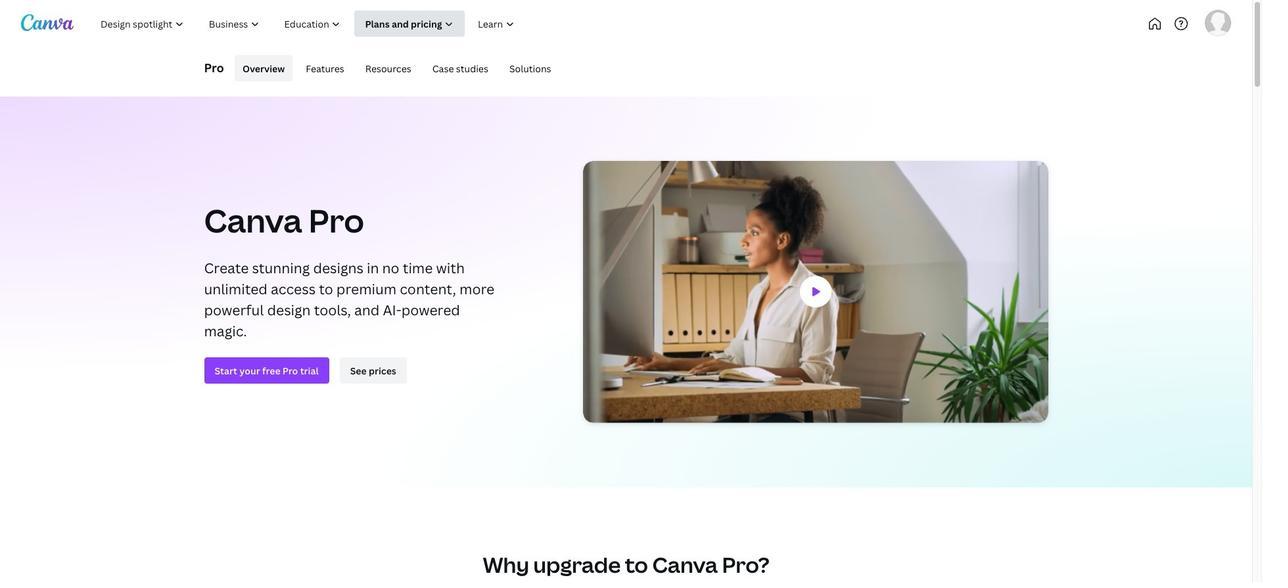 Task type: locate. For each thing, give the bounding box(es) containing it.
menu bar
[[229, 55, 559, 82]]



Task type: vqa. For each thing, say whether or not it's contained in the screenshot.
Video shows a woman typing at a computer, and text on screen: "Hey they're multi-tasker. Considering upgrading to Canva Pro?", followed by a series of motion graphics demonstrating Canva features for making a video social post. Features include Video Background Remover, Magic Eraser, BeatSync, Magic Write and Magic Resize. Video ends with line of text: "Inspired to create? Try Canva Pro for free, today" image
yes



Task type: describe. For each thing, give the bounding box(es) containing it.
top level navigation element
[[89, 11, 570, 37]]

video shows a woman typing at a computer, and text on screen: "hey they're multi-tasker. considering upgrading to canva pro?", followed by a series of motion graphics demonstrating canva features for making a video social post. features include video background remover, magic eraser, beatsync, magic write and magic resize. video ends with line of text: "inspired to create? try canva pro for free, today" image
[[583, 161, 1048, 423]]



